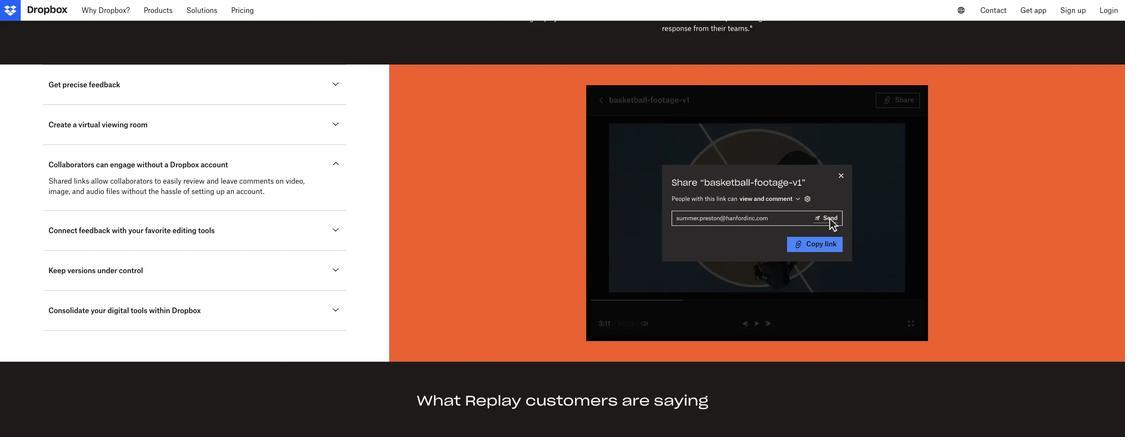 Task type: vqa. For each thing, say whether or not it's contained in the screenshot.
to
yes



Task type: describe. For each thing, give the bounding box(es) containing it.
who inside who said replay helped achieve a faster workflow said it helped them get a faster response from their teams.*
[[662, 4, 676, 12]]

who said replay helped achieve a faster workflow said it helped them get a faster response from their teams.*
[[662, 4, 795, 33]]

collaborators
[[110, 177, 153, 186]]

1 vertical spatial tools
[[131, 307, 147, 316]]

teams.*
[[728, 24, 753, 33]]

of
[[183, 188, 190, 196]]

connect feedback with your favorite editing tools
[[48, 227, 215, 236]]

an
[[226, 188, 234, 196]]

why dropbox? button
[[75, 0, 137, 21]]

response
[[662, 24, 692, 33]]

get precise feedback
[[48, 81, 120, 89]]

review
[[183, 177, 205, 186]]

dropbox?
[[98, 6, 130, 15]]

account.
[[236, 188, 264, 196]]

within
[[149, 307, 170, 316]]

allow
[[91, 177, 108, 186]]

0 horizontal spatial said
[[678, 4, 691, 12]]

their
[[711, 24, 726, 33]]

it
[[709, 14, 714, 23]]

consolidate
[[48, 307, 89, 316]]

1 vertical spatial feedback
[[79, 227, 110, 236]]

digital
[[107, 307, 129, 316]]

replay for said
[[693, 4, 715, 12]]

them
[[740, 14, 757, 23]]

solutions
[[186, 6, 217, 15]]

those
[[538, 4, 556, 12]]

a right get
[[771, 14, 775, 23]]

faster right achieve
[[773, 4, 792, 12]]

0 vertical spatial feedback
[[89, 81, 120, 89]]

from
[[693, 24, 709, 33]]

engage
[[110, 161, 135, 170]]

a inside would recommend replay to a friend, colleague, or client.*
[[401, 4, 404, 12]]

files
[[106, 188, 120, 196]]

why dropbox?
[[81, 6, 130, 15]]

audio
[[86, 188, 104, 196]]

login link
[[1093, 0, 1125, 21]]

would
[[305, 4, 325, 12]]

reported
[[499, 4, 527, 12]]

a left virtual
[[73, 121, 77, 129]]

workflow inside was reported by those who achieved a faster workflow using replay.*
[[484, 14, 514, 23]]

dropbox for within
[[172, 307, 201, 316]]

or
[[305, 14, 312, 23]]

contact button
[[973, 0, 1013, 21]]

a inside was reported by those who achieved a faster workflow using replay.*
[[604, 4, 608, 12]]

achieve
[[741, 4, 766, 12]]

setting
[[192, 188, 214, 196]]

using
[[516, 14, 534, 23]]

why
[[81, 6, 97, 15]]

what replay customers are saying
[[417, 393, 708, 411]]

friend,
[[406, 4, 427, 12]]

get for get app
[[1020, 6, 1032, 15]]

collaborators
[[48, 161, 94, 170]]

0 vertical spatial without
[[137, 161, 163, 170]]

was
[[484, 4, 497, 12]]

get for get precise feedback
[[48, 81, 61, 89]]

pricing link
[[224, 0, 261, 21]]

collaborators can engage without a dropbox account
[[48, 161, 228, 170]]

1 horizontal spatial and
[[207, 177, 219, 186]]

was reported by those who achieved a faster workflow using replay.*
[[484, 4, 629, 23]]

1 horizontal spatial said
[[694, 14, 707, 23]]

shared
[[48, 177, 72, 186]]

dropbox for a
[[170, 161, 199, 170]]

video,
[[286, 177, 305, 186]]

connect
[[48, 227, 77, 236]]

get app
[[1020, 6, 1047, 15]]

image,
[[48, 188, 70, 196]]

links
[[74, 177, 89, 186]]

favorite
[[145, 227, 171, 236]]

to inside would recommend replay to a friend, colleague, or client.*
[[392, 4, 399, 12]]

sign
[[1060, 6, 1076, 15]]

hassle
[[161, 188, 181, 196]]

keep versions under control
[[48, 267, 143, 276]]

contact
[[980, 6, 1007, 15]]

shared links allow collaborators to easily review and leave comments on video, image, and audio files without the hassle of setting up an account.
[[48, 177, 305, 196]]

replay.*
[[536, 14, 562, 23]]

1 horizontal spatial tools
[[198, 227, 215, 236]]

0 vertical spatial your
[[128, 227, 143, 236]]

colleague,
[[429, 4, 462, 12]]

on
[[276, 177, 284, 186]]

under
[[97, 267, 117, 276]]

a up get
[[767, 4, 771, 12]]



Task type: locate. For each thing, give the bounding box(es) containing it.
what
[[417, 393, 461, 411]]

client.*
[[314, 14, 337, 23]]

up
[[1077, 6, 1086, 15], [216, 188, 225, 196]]

0 horizontal spatial get
[[48, 81, 61, 89]]

0 vertical spatial to
[[392, 4, 399, 12]]

0 vertical spatial dropbox
[[170, 161, 199, 170]]

1 vertical spatial helped
[[716, 14, 738, 23]]

product ui shows how one can share a file link with others image
[[410, 86, 1104, 342]]

to inside shared links allow collaborators to easily review and leave comments on video, image, and audio files without the hassle of setting up an account.
[[155, 177, 161, 186]]

and down links in the top of the page
[[72, 188, 84, 196]]

your right with
[[128, 227, 143, 236]]

0 horizontal spatial to
[[155, 177, 161, 186]]

your left the digital
[[91, 307, 106, 316]]

said up response
[[678, 4, 691, 12]]

2 workflow from the left
[[662, 14, 692, 23]]

login
[[1100, 6, 1118, 15]]

1 horizontal spatial your
[[128, 227, 143, 236]]

leave
[[221, 177, 237, 186]]

1 vertical spatial said
[[694, 14, 707, 23]]

who
[[558, 4, 572, 12], [662, 4, 676, 12]]

who up response
[[662, 4, 676, 12]]

a right achieved
[[604, 4, 608, 12]]

a
[[401, 4, 404, 12], [604, 4, 608, 12], [767, 4, 771, 12], [771, 14, 775, 23], [73, 121, 77, 129], [164, 161, 168, 170]]

1 workflow from the left
[[484, 14, 514, 23]]

1 vertical spatial your
[[91, 307, 106, 316]]

can
[[96, 161, 108, 170]]

products button
[[137, 0, 179, 21]]

up right sign
[[1077, 6, 1086, 15]]

get
[[1020, 6, 1032, 15], [48, 81, 61, 89]]

the
[[148, 188, 159, 196]]

0 horizontal spatial who
[[558, 4, 572, 12]]

solutions button
[[179, 0, 224, 21]]

1 vertical spatial without
[[122, 188, 147, 196]]

dropbox right within
[[172, 307, 201, 316]]

0 horizontal spatial tools
[[131, 307, 147, 316]]

get
[[758, 14, 769, 23]]

who inside was reported by those who achieved a faster workflow using replay.*
[[558, 4, 572, 12]]

who right those
[[558, 4, 572, 12]]

0 horizontal spatial workflow
[[484, 14, 514, 23]]

1 horizontal spatial up
[[1077, 6, 1086, 15]]

to up the
[[155, 177, 161, 186]]

feedback right precise
[[89, 81, 120, 89]]

1 vertical spatial up
[[216, 188, 225, 196]]

0 vertical spatial tools
[[198, 227, 215, 236]]

your
[[128, 227, 143, 236], [91, 307, 106, 316]]

recommend
[[327, 4, 367, 12]]

and
[[207, 177, 219, 186], [72, 188, 84, 196]]

1 vertical spatial and
[[72, 188, 84, 196]]

create a virtual viewing room
[[48, 121, 148, 129]]

consolidate your digital tools within dropbox
[[48, 307, 201, 316]]

pricing
[[231, 6, 254, 15]]

faster right get
[[777, 14, 795, 23]]

a up easily
[[164, 161, 168, 170]]

0 vertical spatial and
[[207, 177, 219, 186]]

1 vertical spatial to
[[155, 177, 161, 186]]

0 vertical spatial said
[[678, 4, 691, 12]]

workflow inside who said replay helped achieve a faster workflow said it helped them get a faster response from their teams.*
[[662, 14, 692, 23]]

tools right "editing"
[[198, 227, 215, 236]]

are
[[622, 393, 650, 411]]

1 horizontal spatial workflow
[[662, 14, 692, 23]]

create
[[48, 121, 71, 129]]

editing
[[173, 227, 196, 236]]

replay for recommend
[[368, 4, 390, 12]]

0 horizontal spatial and
[[72, 188, 84, 196]]

versions
[[67, 267, 96, 276]]

replay inside would recommend replay to a friend, colleague, or client.*
[[368, 4, 390, 12]]

1 vertical spatial get
[[48, 81, 61, 89]]

up inside shared links allow collaborators to easily review and leave comments on video, image, and audio files without the hassle of setting up an account.
[[216, 188, 225, 196]]

room
[[130, 121, 148, 129]]

1 horizontal spatial replay
[[465, 393, 521, 411]]

0 horizontal spatial replay
[[368, 4, 390, 12]]

tools left within
[[131, 307, 147, 316]]

viewing
[[102, 121, 128, 129]]

and up setting
[[207, 177, 219, 186]]

0 horizontal spatial your
[[91, 307, 106, 316]]

saying
[[654, 393, 708, 411]]

control
[[119, 267, 143, 276]]

keep
[[48, 267, 66, 276]]

get left app
[[1020, 6, 1032, 15]]

replay
[[368, 4, 390, 12], [693, 4, 715, 12], [465, 393, 521, 411]]

a left friend,
[[401, 4, 404, 12]]

products
[[144, 6, 173, 15]]

would recommend replay to a friend, colleague, or client.*
[[305, 4, 462, 23]]

tools
[[198, 227, 215, 236], [131, 307, 147, 316]]

to left friend,
[[392, 4, 399, 12]]

comments
[[239, 177, 274, 186]]

without down collaborators on the top left of page
[[122, 188, 147, 196]]

achieved
[[574, 4, 603, 12]]

faster
[[610, 4, 629, 12], [773, 4, 792, 12], [777, 14, 795, 23]]

get app button
[[1013, 0, 1053, 21]]

virtual
[[78, 121, 100, 129]]

faster inside was reported by those who achieved a faster workflow using replay.*
[[610, 4, 629, 12]]

said
[[678, 4, 691, 12], [694, 14, 707, 23]]

dropbox
[[170, 161, 199, 170], [172, 307, 201, 316]]

sign up link
[[1053, 0, 1093, 21]]

dropbox up review
[[170, 161, 199, 170]]

faster right achieved
[[610, 4, 629, 12]]

get left precise
[[48, 81, 61, 89]]

replay inside who said replay helped achieve a faster workflow said it helped them get a faster response from their teams.*
[[693, 4, 715, 12]]

precise
[[62, 81, 87, 89]]

with
[[112, 227, 127, 236]]

1 horizontal spatial get
[[1020, 6, 1032, 15]]

feedback left with
[[79, 227, 110, 236]]

customers
[[525, 393, 618, 411]]

without up collaborators on the top left of page
[[137, 161, 163, 170]]

up left an
[[216, 188, 225, 196]]

workflow
[[484, 14, 514, 23], [662, 14, 692, 23]]

2 horizontal spatial replay
[[693, 4, 715, 12]]

app
[[1034, 6, 1047, 15]]

by
[[528, 4, 536, 12]]

0 vertical spatial up
[[1077, 6, 1086, 15]]

2 who from the left
[[662, 4, 676, 12]]

0 vertical spatial helped
[[717, 4, 739, 12]]

said up from on the top right
[[694, 14, 707, 23]]

workflow down was on the left top of page
[[484, 14, 514, 23]]

1 who from the left
[[558, 4, 572, 12]]

1 horizontal spatial to
[[392, 4, 399, 12]]

get inside dropdown button
[[1020, 6, 1032, 15]]

0 horizontal spatial up
[[216, 188, 225, 196]]

easily
[[163, 177, 181, 186]]

workflow up response
[[662, 14, 692, 23]]

to
[[392, 4, 399, 12], [155, 177, 161, 186]]

1 vertical spatial dropbox
[[172, 307, 201, 316]]

1 horizontal spatial who
[[662, 4, 676, 12]]

account
[[201, 161, 228, 170]]

0 vertical spatial get
[[1020, 6, 1032, 15]]

without inside shared links allow collaborators to easily review and leave comments on video, image, and audio files without the hassle of setting up an account.
[[122, 188, 147, 196]]

feedback
[[89, 81, 120, 89], [79, 227, 110, 236]]

helped
[[717, 4, 739, 12], [716, 14, 738, 23]]

without
[[137, 161, 163, 170], [122, 188, 147, 196]]

sign up
[[1060, 6, 1086, 15]]



